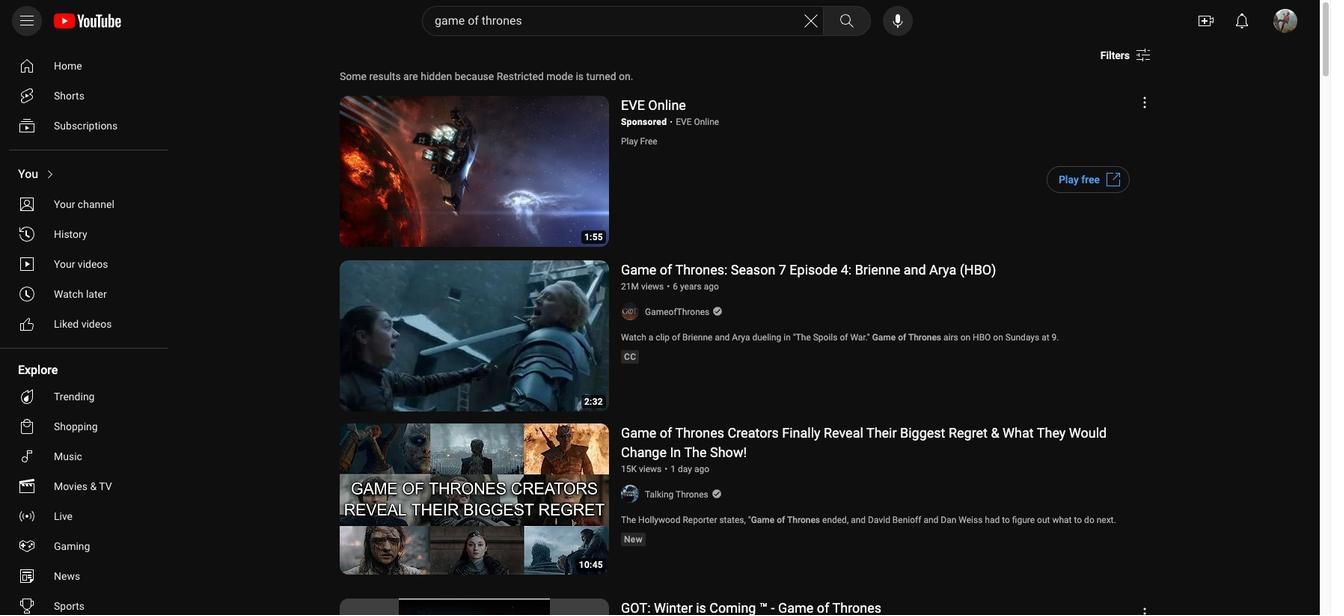 Task type: vqa. For each thing, say whether or not it's contained in the screenshot.
the Christina Overa link
no



Task type: locate. For each thing, give the bounding box(es) containing it.
6 option from the top
[[9, 219, 162, 249]]

2 minutes, 32 seconds element
[[584, 397, 603, 406]]

1 minute, 55 seconds element
[[584, 233, 603, 242]]

option
[[9, 51, 162, 81], [9, 81, 162, 111], [9, 111, 162, 141], [9, 159, 162, 189], [9, 189, 162, 219], [9, 219, 162, 249], [9, 249, 162, 279], [9, 279, 162, 309], [9, 309, 162, 339], [9, 382, 162, 412], [9, 412, 162, 441], [9, 441, 162, 471], [9, 471, 162, 501], [9, 501, 162, 531], [9, 531, 162, 561], [9, 561, 162, 591], [9, 591, 162, 615]]

13 option from the top
[[9, 471, 162, 501]]

10 minutes, 45 seconds element
[[579, 560, 603, 569]]

1 go to channel image from the top
[[621, 302, 639, 320]]

None search field
[[395, 6, 874, 36]]

None text field
[[1101, 49, 1130, 61]]

0 vertical spatial go to channel image
[[621, 302, 639, 320]]

1 option from the top
[[9, 51, 162, 81]]

2 go to channel image from the top
[[621, 485, 639, 503]]

3 option from the top
[[9, 111, 162, 141]]

None text field
[[1059, 174, 1100, 186]]

15 option from the top
[[9, 531, 162, 561]]

1 vertical spatial go to channel image
[[621, 485, 639, 503]]

go to channel image for game of thrones: season 7 episode 4: brienne and arya (hbo) by gameofthrones 21,164,851 views 6 years ago 2 minutes, 32 seconds element
[[621, 302, 639, 320]]

11 option from the top
[[9, 412, 162, 441]]

17 option from the top
[[9, 591, 162, 615]]

game of thrones creators finally reveal their biggest regret & what they would change in the show! by talking thrones 15,262 views 1 day ago 10 minutes, 45 seconds element
[[621, 425, 1107, 460]]

go to channel image
[[621, 302, 639, 320], [621, 485, 639, 503]]

5 option from the top
[[9, 189, 162, 219]]



Task type: describe. For each thing, give the bounding box(es) containing it.
8 option from the top
[[9, 279, 162, 309]]

10 option from the top
[[9, 382, 162, 412]]

9 option from the top
[[9, 309, 162, 339]]

16 option from the top
[[9, 561, 162, 591]]

14 option from the top
[[9, 501, 162, 531]]

avatar image image
[[1274, 9, 1298, 33]]

4 option from the top
[[9, 159, 162, 189]]

12 option from the top
[[9, 441, 162, 471]]

2 option from the top
[[9, 81, 162, 111]]

go to channel image for "game of thrones creators finally reveal their biggest regret & what they would change in the show! by talking thrones 15,262 views 1 day ago 10 minutes, 45 seconds" element
[[621, 485, 639, 503]]

Search text field
[[435, 11, 802, 31]]

game of thrones: season 7 episode 4: brienne and arya (hbo) by gameofthrones 21,164,851 views 6 years ago 2 minutes, 32 seconds element
[[621, 262, 996, 278]]

7 option from the top
[[9, 249, 162, 279]]



